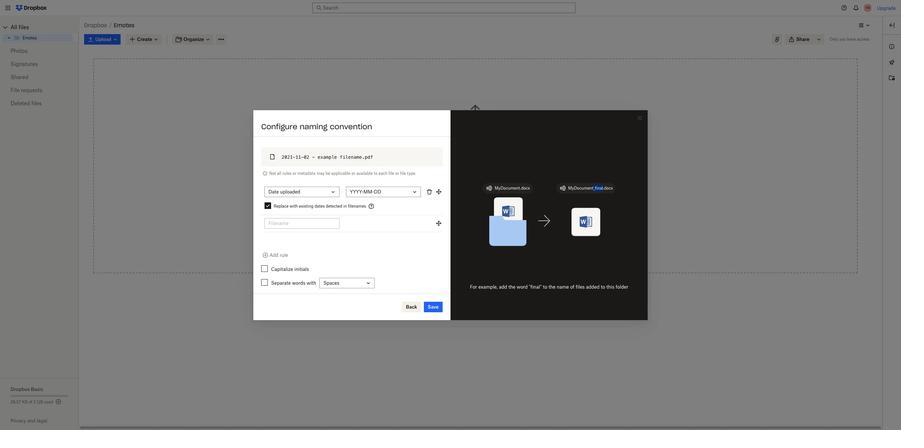 Task type: describe. For each thing, give the bounding box(es) containing it.
access this folder from your desktop
[[435, 181, 516, 186]]

this inside dialog
[[606, 284, 614, 290]]

0 horizontal spatial of
[[29, 400, 32, 405]]

open information panel image
[[888, 43, 896, 51]]

files for drop
[[460, 124, 469, 129]]

files for deleted
[[31, 100, 42, 107]]

signatures
[[11, 61, 38, 67]]

of inside dialog
[[570, 284, 575, 290]]

0 horizontal spatial added
[[323, 147, 339, 153]]

for
[[470, 284, 477, 290]]

2 horizontal spatial added
[[586, 284, 600, 290]]

emotes inside all files "tree"
[[23, 35, 37, 40]]

mm-
[[364, 189, 374, 195]]

rename
[[299, 201, 319, 207]]

all files
[[11, 24, 29, 31]]

files for request
[[455, 218, 464, 223]]

applicable
[[331, 171, 350, 176]]

naming
[[300, 122, 328, 131]]

"final"
[[529, 284, 542, 290]]

add rule button
[[262, 252, 288, 260]]

share for share
[[796, 36, 810, 42]]

then
[[285, 201, 298, 207]]

create automated folder
[[261, 122, 355, 131]]

desktop
[[498, 181, 516, 186]]

kb
[[22, 400, 28, 405]]

not
[[269, 171, 276, 176]]

deleted files
[[11, 100, 42, 107]]

upgrade link
[[877, 5, 896, 11]]

dialog containing create automated folder
[[253, 110, 648, 321]]

save
[[428, 304, 439, 310]]

date
[[268, 189, 279, 195]]

manage
[[459, 236, 478, 242]]

dropbox for dropbox basic
[[11, 387, 30, 393]]

-
[[312, 155, 315, 160]]

example,
[[478, 284, 498, 290]]

11-
[[295, 155, 304, 160]]

uploaded
[[280, 189, 300, 195]]

separate words with
[[271, 281, 316, 286]]

0 vertical spatial from
[[476, 181, 486, 186]]

them
[[320, 201, 334, 207]]

privacy and legal link
[[11, 419, 79, 424]]

Filename text field
[[268, 220, 336, 227]]

and for legal
[[27, 419, 35, 424]]

2 horizontal spatial access
[[857, 37, 870, 42]]

each
[[379, 171, 387, 176]]

import
[[435, 199, 451, 205]]

files right the name at the right of the page
[[576, 284, 585, 290]]

global header element
[[0, 0, 901, 16]]

upgrade
[[877, 5, 896, 11]]

open pinned items image
[[888, 58, 896, 66]]

1 horizontal spatial the
[[508, 284, 515, 290]]

configure
[[261, 122, 297, 131]]

2021-
[[282, 155, 295, 160]]

are
[[314, 147, 322, 153]]

more ways to add content
[[446, 164, 505, 170]]

add inside dialog
[[499, 284, 507, 290]]

drive
[[480, 199, 492, 205]]

access
[[435, 181, 452, 186]]

spaces
[[323, 281, 339, 286]]

Spaces button
[[319, 278, 375, 289]]

1 file from the left
[[389, 171, 394, 176]]

have inside dialog
[[300, 172, 307, 176]]

dd
[[374, 189, 381, 195]]

replace
[[274, 204, 289, 209]]

filenames
[[348, 204, 366, 209]]

mydocument _final .docx
[[568, 186, 613, 191]]

dropbox for dropbox / emotes
[[84, 22, 107, 29]]

legal
[[37, 419, 47, 424]]

drop
[[447, 124, 458, 129]]

photos
[[11, 48, 28, 54]]

import from google drive
[[435, 199, 492, 205]]

separate
[[271, 281, 291, 286]]

when
[[285, 147, 300, 153]]

drop files here to upload, or use the 'upload' button
[[447, 124, 504, 136]]

may
[[317, 171, 325, 176]]

convention
[[330, 122, 372, 131]]

1 horizontal spatial emotes
[[114, 22, 134, 29]]

the for add
[[549, 284, 556, 290]]

1 horizontal spatial only you have access
[[830, 37, 870, 42]]

use
[[453, 131, 461, 136]]

be inside "more ways to add content" element
[[471, 218, 477, 223]]

date uploaded
[[268, 189, 300, 195]]

deleted files link
[[11, 97, 68, 110]]

0 vertical spatial have
[[847, 37, 856, 42]]

2021-11-02 - example filename.pdf
[[282, 155, 373, 160]]

28.57
[[11, 400, 21, 405]]



Task type: vqa. For each thing, say whether or not it's contained in the screenshot.
first nine o'clock icon from the top of the / Contents list
no



Task type: locate. For each thing, give the bounding box(es) containing it.
emotes down all files
[[23, 35, 37, 40]]

this
[[453, 181, 461, 186], [498, 218, 506, 223], [500, 236, 508, 242], [606, 284, 614, 290]]

or right each
[[395, 171, 399, 176]]

be right folder permissions icon
[[326, 171, 330, 176]]

0 vertical spatial of
[[570, 284, 575, 290]]

emotes link
[[13, 34, 73, 42]]

1 horizontal spatial added
[[478, 218, 492, 223]]

and for manage
[[450, 236, 458, 242]]

or inside drop files here to upload, or use the 'upload' button
[[448, 131, 452, 136]]

word
[[517, 284, 528, 290]]

only inside dialog
[[285, 172, 292, 176]]

example
[[318, 155, 337, 160]]

1 vertical spatial you
[[293, 172, 299, 176]]

added
[[323, 147, 339, 153], [478, 218, 492, 223], [586, 284, 600, 290]]

share for share and manage access to this folder
[[435, 236, 449, 242]]

the left word
[[508, 284, 515, 290]]

1 vertical spatial emotes
[[23, 35, 37, 40]]

share and manage access to this folder
[[435, 236, 522, 242]]

1 vertical spatial only you have access
[[285, 172, 318, 176]]

0 vertical spatial add
[[478, 164, 486, 170]]

1 horizontal spatial add
[[499, 284, 507, 290]]

google
[[464, 199, 479, 205]]

files down file requests link
[[31, 100, 42, 107]]

0 horizontal spatial you
[[293, 172, 299, 176]]

file
[[11, 87, 20, 94]]

used
[[44, 400, 53, 405]]

dropbox left / at the top of the page
[[84, 22, 107, 29]]

button
[[489, 131, 503, 136]]

files inside "tree"
[[19, 24, 29, 31]]

file left type.
[[400, 171, 406, 176]]

the for here
[[462, 131, 469, 136]]

dates
[[315, 204, 325, 209]]

share inside button
[[796, 36, 810, 42]]

upload,
[[487, 124, 504, 129]]

0 horizontal spatial from
[[452, 199, 462, 205]]

all
[[11, 24, 17, 31]]

files
[[19, 24, 29, 31], [31, 100, 42, 107], [460, 124, 469, 129], [301, 147, 312, 153], [455, 218, 464, 223], [576, 284, 585, 290]]

1 horizontal spatial of
[[570, 284, 575, 290]]

1 horizontal spatial from
[[476, 181, 486, 186]]

1 horizontal spatial with
[[307, 281, 316, 286]]

and inside "more ways to add content" element
[[450, 236, 458, 242]]

added down the 'drive'
[[478, 218, 492, 223]]

all files tree
[[1, 22, 79, 43]]

to
[[481, 124, 486, 129], [340, 147, 346, 153], [472, 164, 476, 170], [374, 171, 378, 176], [335, 201, 340, 207], [466, 218, 470, 223], [493, 218, 497, 223], [495, 236, 499, 242], [543, 284, 547, 290], [601, 284, 605, 290]]

here
[[470, 124, 480, 129]]

1 vertical spatial added
[[478, 218, 492, 223]]

get more space image
[[54, 399, 62, 407]]

0 horizontal spatial have
[[300, 172, 307, 176]]

2
[[33, 400, 36, 405]]

02
[[304, 155, 309, 160]]

file right each
[[389, 171, 394, 176]]

files right "request"
[[455, 218, 464, 223]]

only you have access inside dialog
[[285, 172, 318, 176]]

or left use on the top of the page
[[448, 131, 452, 136]]

0 horizontal spatial be
[[326, 171, 330, 176]]

files inside "more ways to add content" element
[[455, 218, 464, 223]]

deleted
[[11, 100, 30, 107]]

yyyy-mm-dd
[[350, 189, 381, 195]]

dropbox up '28.57'
[[11, 387, 30, 393]]

back button
[[402, 302, 421, 313]]

file requests
[[11, 87, 42, 94]]

1 horizontal spatial have
[[847, 37, 856, 42]]

replace with existing dates detected in filenames
[[274, 204, 366, 209]]

save button
[[424, 302, 443, 313]]

2 vertical spatial access
[[479, 236, 494, 242]]

1 vertical spatial be
[[471, 218, 477, 223]]

/
[[109, 22, 112, 28]]

0 vertical spatial with
[[290, 204, 298, 209]]

28.57 kb of 2 gb used
[[11, 400, 53, 405]]

words
[[292, 281, 305, 286]]

0 horizontal spatial only you have access
[[285, 172, 318, 176]]

add right example,
[[499, 284, 507, 290]]

dropbox
[[84, 22, 107, 29], [11, 387, 30, 393]]

.docx
[[603, 186, 613, 191]]

not all rules or metadata may be applicable or available to each file or file type.
[[269, 171, 416, 176]]

capitalize initials
[[271, 267, 309, 272]]

1 vertical spatial with
[[307, 281, 316, 286]]

gb
[[37, 400, 43, 405]]

you inside dialog
[[293, 172, 299, 176]]

and left legal
[[27, 419, 35, 424]]

from right the import
[[452, 199, 462, 205]]

added up 2021-11-02 - example filename.pdf
[[323, 147, 339, 153]]

name
[[557, 284, 569, 290]]

0 vertical spatial emotes
[[114, 22, 134, 29]]

of right the name at the right of the page
[[570, 284, 575, 290]]

2 file from the left
[[400, 171, 406, 176]]

Date uploaded button
[[265, 187, 339, 197]]

files inside drop files here to upload, or use the 'upload' button
[[460, 124, 469, 129]]

more
[[446, 164, 458, 170]]

0 horizontal spatial with
[[290, 204, 298, 209]]

0 horizontal spatial emotes
[[23, 35, 37, 40]]

1 vertical spatial add
[[499, 284, 507, 290]]

0 horizontal spatial share
[[435, 236, 449, 242]]

rename them to
[[299, 201, 340, 207]]

the
[[462, 131, 469, 136], [508, 284, 515, 290], [549, 284, 556, 290]]

and left manage
[[450, 236, 458, 242]]

the right use on the top of the page
[[462, 131, 469, 136]]

create
[[261, 122, 286, 131]]

1 vertical spatial access
[[308, 172, 318, 176]]

request files to be added to this folder
[[435, 218, 520, 223]]

rules
[[282, 171, 292, 176]]

share button
[[785, 34, 814, 45]]

0 vertical spatial you
[[839, 37, 846, 42]]

_final
[[594, 186, 603, 191]]

initials
[[294, 267, 309, 272]]

content
[[487, 164, 505, 170]]

1 horizontal spatial be
[[471, 218, 477, 223]]

only you have access
[[830, 37, 870, 42], [285, 172, 318, 176]]

0 vertical spatial only you have access
[[830, 37, 870, 42]]

of left the 2
[[29, 400, 32, 405]]

of
[[570, 284, 575, 290], [29, 400, 32, 405]]

1 horizontal spatial only
[[830, 37, 838, 42]]

the left the name at the right of the page
[[549, 284, 556, 290]]

dropbox basic
[[11, 387, 43, 393]]

add inside "more ways to add content" element
[[478, 164, 486, 170]]

1 vertical spatial from
[[452, 199, 462, 205]]

0 horizontal spatial file
[[389, 171, 394, 176]]

1 vertical spatial share
[[435, 236, 449, 242]]

signatures link
[[11, 58, 68, 71]]

existing
[[299, 204, 314, 209]]

add
[[269, 253, 278, 258]]

ways
[[459, 164, 471, 170]]

basic
[[31, 387, 43, 393]]

0 horizontal spatial only
[[285, 172, 292, 176]]

open activity image
[[888, 74, 896, 82]]

0 vertical spatial and
[[450, 236, 458, 242]]

2 vertical spatial added
[[586, 284, 600, 290]]

1 vertical spatial dropbox
[[11, 387, 30, 393]]

folder permissions image
[[320, 171, 325, 176]]

1 horizontal spatial and
[[450, 236, 458, 242]]

dropbox logo - go to the homepage image
[[13, 3, 49, 13]]

be down 'google'
[[471, 218, 477, 223]]

1 vertical spatial only
[[285, 172, 292, 176]]

shared
[[11, 74, 28, 81]]

0 vertical spatial be
[[326, 171, 330, 176]]

back
[[406, 304, 417, 310]]

from left the your
[[476, 181, 486, 186]]

with right words
[[307, 281, 316, 286]]

YYYY-MM-DD button
[[346, 187, 421, 197]]

with left existing
[[290, 204, 298, 209]]

share inside "more ways to add content" element
[[435, 236, 449, 242]]

folder
[[333, 122, 355, 131], [462, 181, 475, 186], [508, 218, 520, 223], [510, 236, 522, 242], [616, 284, 628, 290]]

added inside "more ways to add content" element
[[478, 218, 492, 223]]

dropbox / emotes
[[84, 22, 134, 29]]

file requests link
[[11, 84, 68, 97]]

0 horizontal spatial the
[[462, 131, 469, 136]]

mydocument.docx
[[495, 186, 530, 191]]

0 vertical spatial added
[[323, 147, 339, 153]]

0 vertical spatial only
[[830, 37, 838, 42]]

detected
[[326, 204, 342, 209]]

1 horizontal spatial share
[[796, 36, 810, 42]]

rule
[[280, 253, 288, 258]]

access inside dialog
[[308, 172, 318, 176]]

yyyy-
[[350, 189, 364, 195]]

1 horizontal spatial dropbox
[[84, 22, 107, 29]]

capitalize
[[271, 267, 293, 272]]

0 horizontal spatial access
[[308, 172, 318, 176]]

0 vertical spatial access
[[857, 37, 870, 42]]

1 vertical spatial and
[[27, 419, 35, 424]]

more ways to add content element
[[420, 163, 531, 252]]

privacy and legal
[[11, 419, 47, 424]]

the inside drop files here to upload, or use the 'upload' button
[[462, 131, 469, 136]]

your
[[488, 181, 497, 186]]

or right rules
[[293, 171, 296, 176]]

1 horizontal spatial file
[[400, 171, 406, 176]]

0 horizontal spatial and
[[27, 419, 35, 424]]

added right the name at the right of the page
[[586, 284, 600, 290]]

photos link
[[11, 44, 68, 58]]

with
[[290, 204, 298, 209], [307, 281, 316, 286]]

1 vertical spatial have
[[300, 172, 307, 176]]

emotes right / at the top of the page
[[114, 22, 134, 29]]

or
[[448, 131, 452, 136], [293, 171, 296, 176], [352, 171, 355, 176], [395, 171, 399, 176]]

dialog
[[253, 110, 648, 321]]

files right all
[[19, 24, 29, 31]]

in
[[343, 204, 347, 209]]

files up use on the top of the page
[[460, 124, 469, 129]]

0 horizontal spatial dropbox
[[11, 387, 30, 393]]

add left content
[[478, 164, 486, 170]]

access inside "more ways to add content" element
[[479, 236, 494, 242]]

filename.pdf
[[340, 155, 373, 160]]

have
[[847, 37, 856, 42], [300, 172, 307, 176]]

0 vertical spatial dropbox
[[84, 22, 107, 29]]

privacy
[[11, 419, 26, 424]]

open details pane image
[[888, 21, 896, 29]]

to inside drop files here to upload, or use the 'upload' button
[[481, 124, 486, 129]]

add rule
[[269, 253, 288, 258]]

2 horizontal spatial the
[[549, 284, 556, 290]]

0 vertical spatial share
[[796, 36, 810, 42]]

0 horizontal spatial add
[[478, 164, 486, 170]]

files up 02
[[301, 147, 312, 153]]

share
[[796, 36, 810, 42], [435, 236, 449, 242]]

for example, add the word "final" to the name of files added to this folder
[[470, 284, 628, 290]]

1 horizontal spatial you
[[839, 37, 846, 42]]

be inside dialog
[[326, 171, 330, 176]]

1 horizontal spatial access
[[479, 236, 494, 242]]

or left available
[[352, 171, 355, 176]]

files for all
[[19, 24, 29, 31]]

files are added to
[[301, 147, 346, 153]]

type.
[[407, 171, 416, 176]]

mydocument
[[568, 186, 594, 191]]

Folder name text field
[[298, 160, 439, 167]]

automated
[[289, 122, 330, 131]]

1 vertical spatial of
[[29, 400, 32, 405]]



